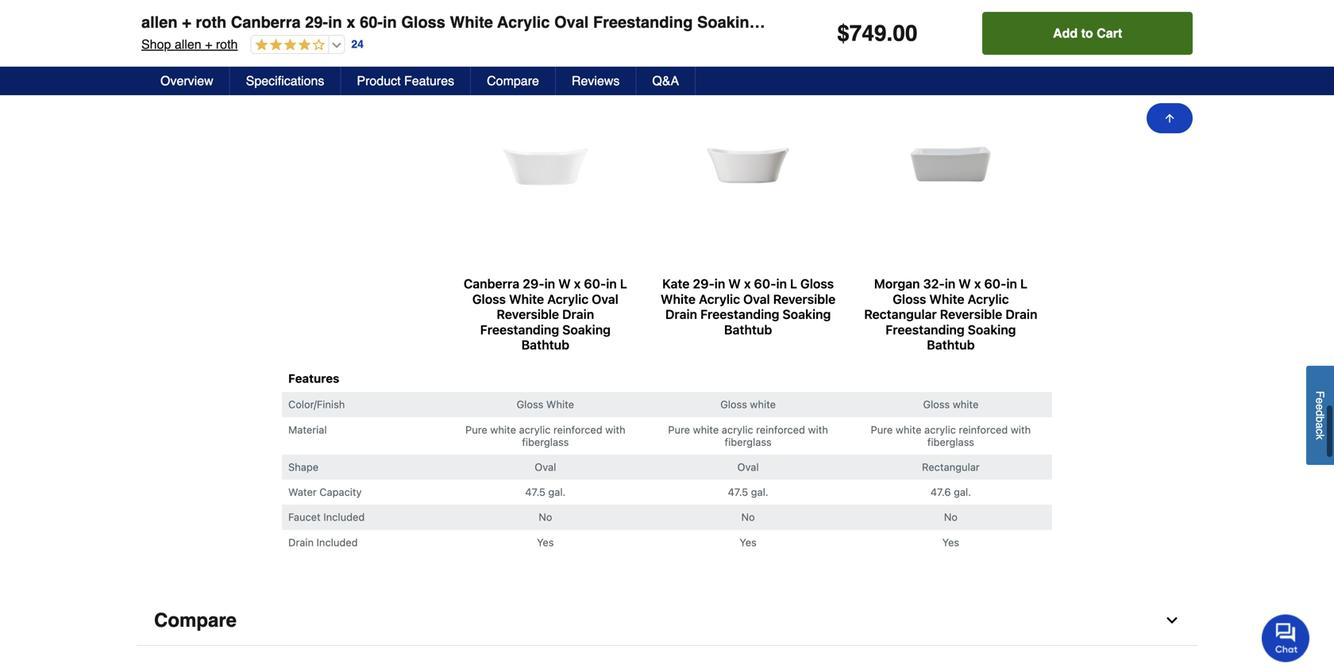 Task type: describe. For each thing, give the bounding box(es) containing it.
00
[[893, 21, 918, 46]]

soaking
[[697, 13, 759, 31]]

b
[[1314, 417, 1327, 423]]

canberra
[[231, 13, 301, 31]]

0 horizontal spatial +
[[182, 13, 191, 31]]

features
[[404, 73, 454, 88]]

chevron down image
[[1165, 613, 1180, 629]]

749
[[850, 21, 887, 46]]

f e e d b a c k button
[[1307, 366, 1335, 466]]

60-
[[360, 13, 383, 31]]

1 in from the left
[[328, 13, 342, 31]]

0 vertical spatial roth
[[196, 13, 227, 31]]

add
[[1053, 26, 1078, 41]]

to
[[1082, 26, 1094, 41]]

product
[[357, 73, 401, 88]]

white
[[450, 13, 493, 31]]

0 vertical spatial allen
[[141, 13, 178, 31]]

.
[[887, 21, 893, 46]]

specifications
[[246, 73, 324, 88]]

gloss
[[401, 13, 446, 31]]

freestanding
[[593, 13, 693, 31]]

acrylic
[[497, 13, 550, 31]]

drain
[[864, 13, 905, 31]]

1 e from the top
[[1314, 398, 1327, 405]]

oval
[[554, 13, 589, 31]]

2 e from the top
[[1314, 405, 1327, 411]]

x
[[347, 13, 356, 31]]

f e e d b a c k
[[1314, 392, 1327, 440]]

q&a button
[[637, 67, 696, 95]]

f
[[1314, 392, 1327, 398]]

k
[[1314, 435, 1327, 440]]

2 in from the left
[[383, 13, 397, 31]]

compare for compare button to the bottom
[[154, 610, 237, 632]]



Task type: vqa. For each thing, say whether or not it's contained in the screenshot.
BRUSH PAD
no



Task type: locate. For each thing, give the bounding box(es) containing it.
roth
[[196, 13, 227, 31], [216, 37, 238, 52]]

add to cart button
[[983, 12, 1193, 55]]

e
[[1314, 398, 1327, 405], [1314, 405, 1327, 411]]

roth down canberra
[[216, 37, 238, 52]]

+ up overview button at the top left of page
[[205, 37, 212, 52]]

1 vertical spatial compare button
[[137, 597, 1198, 647]]

1 vertical spatial allen
[[175, 37, 201, 52]]

0 horizontal spatial in
[[328, 13, 342, 31]]

shop allen + roth
[[141, 37, 238, 52]]

allen up shop
[[141, 13, 178, 31]]

1 vertical spatial compare
[[154, 610, 237, 632]]

roth up 'shop allen + roth'
[[196, 13, 227, 31]]

overview button
[[145, 67, 230, 95]]

1 horizontal spatial compare
[[487, 73, 539, 88]]

c
[[1314, 429, 1327, 435]]

cart
[[1097, 26, 1123, 41]]

allen
[[141, 13, 178, 31], [175, 37, 201, 52]]

d
[[1314, 411, 1327, 417]]

product features button
[[341, 67, 471, 95]]

0 vertical spatial +
[[182, 13, 191, 31]]

add to cart
[[1053, 26, 1123, 41]]

$
[[837, 21, 850, 46]]

24
[[351, 38, 364, 51]]

drain)
[[999, 13, 1045, 31]]

allen + roth canberra 29-in x 60-in gloss white acrylic oval freestanding soaking bathtub with drain (reversible drain)
[[141, 13, 1045, 31]]

compare button
[[471, 67, 556, 95], [137, 597, 1198, 647]]

4.1 stars image
[[251, 38, 325, 53]]

overview
[[160, 73, 213, 88]]

chat invite button image
[[1262, 614, 1311, 663]]

compare for the top compare button
[[487, 73, 539, 88]]

allen right shop
[[175, 37, 201, 52]]

1 vertical spatial +
[[205, 37, 212, 52]]

e up d
[[1314, 398, 1327, 405]]

with
[[828, 13, 860, 31]]

29-
[[305, 13, 328, 31]]

bathtub
[[764, 13, 824, 31]]

1 vertical spatial roth
[[216, 37, 238, 52]]

a
[[1314, 423, 1327, 429]]

0 horizontal spatial compare
[[154, 610, 237, 632]]

reviews button
[[556, 67, 637, 95]]

1 horizontal spatial in
[[383, 13, 397, 31]]

$ 749 . 00
[[837, 21, 918, 46]]

specifications button
[[230, 67, 341, 95]]

shop
[[141, 37, 171, 52]]

+ up 'shop allen + roth'
[[182, 13, 191, 31]]

(reversible
[[909, 13, 995, 31]]

in left the x
[[328, 13, 342, 31]]

0 vertical spatial compare
[[487, 73, 539, 88]]

q&a
[[652, 73, 679, 88]]

in left gloss
[[383, 13, 397, 31]]

product features
[[357, 73, 454, 88]]

1 horizontal spatial +
[[205, 37, 212, 52]]

in
[[328, 13, 342, 31], [383, 13, 397, 31]]

reviews
[[572, 73, 620, 88]]

e up b
[[1314, 405, 1327, 411]]

arrow up image
[[1164, 112, 1176, 125]]

0 vertical spatial compare button
[[471, 67, 556, 95]]

compare
[[487, 73, 539, 88], [154, 610, 237, 632]]

+
[[182, 13, 191, 31], [205, 37, 212, 52]]



